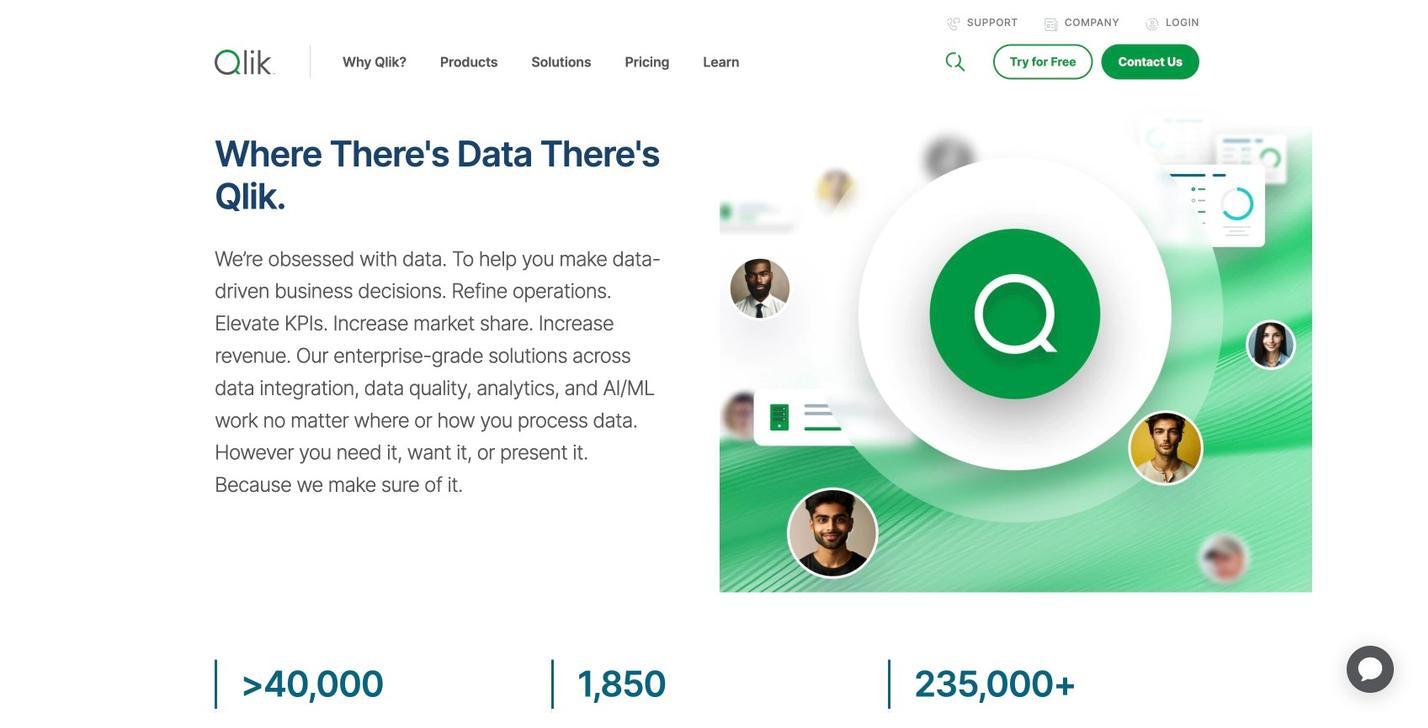 Task type: locate. For each thing, give the bounding box(es) containing it.
support image
[[947, 18, 960, 31]]

application
[[1327, 626, 1414, 714]]

company image
[[1044, 18, 1058, 31]]



Task type: describe. For each thing, give the bounding box(es) containing it.
qlik company banner image image
[[720, 99, 1312, 593]]

qlik image
[[215, 50, 275, 75]]

login image
[[1146, 18, 1159, 31]]



